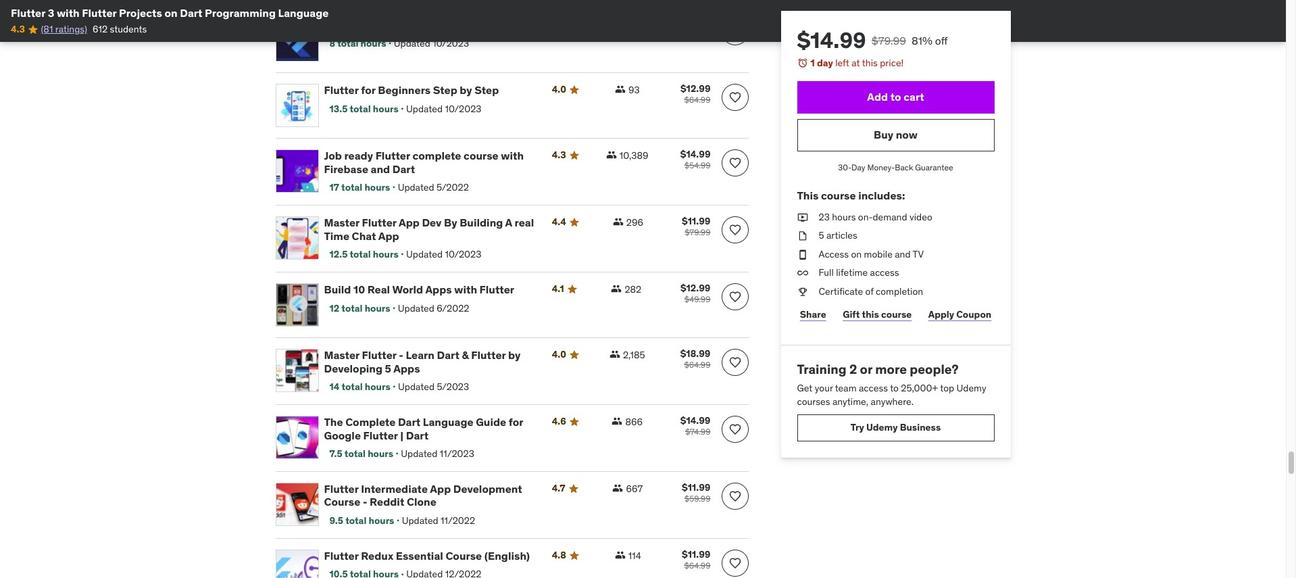 Task type: vqa. For each thing, say whether or not it's contained in the screenshot.
$74.99 inside $14.99 $74.99
yes



Task type: describe. For each thing, give the bounding box(es) containing it.
xsmall image for flutter intermediate app development course - reddit clone
[[613, 483, 624, 494]]

development
[[453, 482, 522, 496]]

$11.99 $79.99
[[682, 215, 711, 238]]

total for build 10 real world apps with flutter
[[342, 302, 363, 314]]

7.5
[[330, 447, 343, 460]]

apply coupon button
[[926, 301, 995, 328]]

real
[[515, 216, 534, 229]]

try udemy business link
[[797, 414, 995, 441]]

wishlist image for master flutter app dev by building a real time chat app
[[728, 223, 742, 237]]

dart left programming
[[180, 6, 203, 20]]

and inside job ready flutter complete course with firebase and dart
[[371, 162, 390, 175]]

114
[[629, 550, 642, 562]]

6/2022
[[437, 302, 469, 314]]

|
[[400, 428, 404, 442]]

flutter intermediate app development course - reddit clone
[[324, 482, 522, 509]]

to inside 'training 2 or more people? get your team access to 25,000+ top udemy courses anytime, anywhere.'
[[890, 382, 899, 394]]

flutter for beginners step by step link
[[324, 83, 536, 97]]

$12.99 for build 10 real world apps with flutter
[[681, 282, 711, 294]]

developing
[[324, 361, 383, 375]]

firebase
[[324, 162, 368, 175]]

updated for learn
[[398, 380, 435, 393]]

flutter left 3
[[11, 6, 45, 20]]

17
[[330, 181, 339, 193]]

master for developing
[[324, 348, 360, 362]]

wishlist image for master flutter - learn dart & flutter by developing 5 apps
[[728, 356, 742, 369]]

updated 10/2023 for step
[[406, 102, 482, 115]]

8
[[330, 37, 335, 49]]

xsmall image for access
[[797, 248, 808, 261]]

wishlist image for flutter for beginners step by step
[[728, 91, 742, 104]]

more
[[876, 361, 907, 377]]

flutter left redux
[[324, 549, 359, 563]]

course inside flutter intermediate app development course - reddit clone
[[324, 495, 361, 509]]

udemy inside 'training 2 or more people? get your team access to 25,000+ top udemy courses anytime, anywhere.'
[[957, 382, 987, 394]]

time
[[324, 229, 350, 242]]

course inside job ready flutter complete course with firebase and dart
[[464, 149, 499, 163]]

add to cart
[[868, 90, 925, 103]]

3
[[48, 6, 54, 20]]

the
[[324, 415, 343, 429]]

ready
[[344, 149, 373, 163]]

30-day money-back guarantee
[[838, 162, 954, 172]]

hours for flutter intermediate app development course - reddit clone
[[369, 514, 394, 526]]

dev
[[422, 216, 442, 229]]

0 horizontal spatial 4.3
[[11, 23, 25, 35]]

dart up updated 11/2023
[[398, 415, 421, 429]]

$64.99 for &
[[684, 360, 711, 370]]

total for flutter course for complete beginners
[[338, 37, 359, 49]]

2,185
[[623, 349, 645, 361]]

xsmall image for job ready flutter complete course with firebase and dart
[[606, 150, 617, 160]]

for inside 'the complete dart language guide for google flutter | dart'
[[509, 415, 523, 429]]

$12.99 for flutter for beginners step by step
[[681, 83, 711, 95]]

build 10 real world apps with flutter
[[324, 283, 515, 296]]

total for the complete dart language guide for google flutter | dart
[[345, 447, 366, 460]]

try udemy business
[[851, 421, 941, 433]]

1 horizontal spatial 4.3
[[552, 149, 566, 161]]

try
[[851, 421, 865, 433]]

2 this from the top
[[862, 308, 879, 321]]

gift this course link
[[840, 301, 915, 328]]

money-
[[868, 162, 895, 172]]

master flutter app dev by building a real time chat app link
[[324, 216, 536, 243]]

1 vertical spatial for
[[361, 83, 376, 97]]

wishlist image for flutter redux essential course (english)
[[728, 557, 742, 570]]

10/2023 for by
[[445, 248, 482, 260]]

$11.99 $64.99
[[682, 548, 711, 571]]

essential
[[396, 549, 443, 563]]

9.5 total hours
[[330, 514, 394, 526]]

share
[[800, 308, 827, 321]]

students
[[110, 23, 147, 35]]

$74.99 inside $14.99 $74.99
[[685, 427, 711, 437]]

1 step from the left
[[433, 83, 458, 97]]

full lifetime access
[[819, 267, 900, 279]]

app right chat
[[378, 229, 399, 242]]

access inside 'training 2 or more people? get your team access to 25,000+ top udemy courses anytime, anywhere.'
[[859, 382, 888, 394]]

includes:
[[859, 189, 906, 202]]

2 horizontal spatial course
[[446, 549, 482, 563]]

$11.99 for flutter intermediate app development course - reddit clone
[[682, 482, 711, 494]]

4.0 for flutter for beginners step by step
[[552, 83, 566, 96]]

apply coupon
[[929, 308, 992, 321]]

updated 10/2023 for complete
[[394, 37, 469, 49]]

access
[[819, 248, 849, 260]]

1 vertical spatial udemy
[[867, 421, 898, 433]]

10
[[354, 283, 365, 296]]

learn
[[406, 348, 435, 362]]

1
[[811, 57, 815, 69]]

real
[[368, 283, 390, 296]]

$14.99 $54.99
[[681, 148, 711, 171]]

app for flutter
[[399, 216, 420, 229]]

chat
[[352, 229, 376, 242]]

apply
[[929, 308, 955, 321]]

wishlist image for build 10 real world apps with flutter
[[728, 290, 742, 304]]

updated for development
[[402, 514, 439, 526]]

hours up articles on the top right of page
[[832, 211, 856, 223]]

1 $74.99 from the top
[[685, 29, 711, 39]]

0 vertical spatial by
[[460, 83, 472, 97]]

$14.99 for $14.99 $79.99 81% off
[[797, 26, 867, 54]]

flutter inside master flutter app dev by building a real time chat app
[[362, 216, 397, 229]]

team
[[835, 382, 857, 394]]

updated 11/2022
[[402, 514, 475, 526]]

xsmall image for full
[[797, 267, 808, 280]]

4.4
[[552, 216, 566, 228]]

1 horizontal spatial beginners
[[470, 18, 522, 31]]

total for master flutter - learn dart & flutter by developing 5 apps
[[342, 380, 363, 393]]

$79.99 for $11.99
[[685, 227, 711, 238]]

google
[[324, 428, 361, 442]]

flutter course for complete beginners link
[[324, 18, 536, 31]]

11/2023
[[440, 447, 475, 460]]

apps inside build 10 real world apps with flutter "link"
[[425, 283, 452, 296]]

guarantee
[[916, 162, 954, 172]]

4.6
[[552, 415, 566, 427]]

10/2023 for by
[[445, 102, 482, 115]]

xsmall image for flutter redux essential course (english)
[[615, 550, 626, 561]]

off
[[935, 34, 948, 47]]

7.5 total hours
[[330, 447, 394, 460]]

10/2023 for beginners
[[433, 37, 469, 49]]

- inside "master flutter - learn dart & flutter by developing 5 apps"
[[399, 348, 404, 362]]

updated for dev
[[406, 248, 443, 260]]

81%
[[912, 34, 933, 47]]

xsmall image left '866'
[[612, 416, 623, 427]]

flutter inside 'the complete dart language guide for google flutter | dart'
[[363, 428, 398, 442]]

$11.99 for master flutter app dev by building a real time chat app
[[682, 215, 711, 227]]

25,000+
[[901, 382, 938, 394]]

build
[[324, 283, 351, 296]]

tv
[[913, 248, 924, 260]]

flutter for beginners step by step
[[324, 83, 499, 97]]

hours for the complete dart language guide for google flutter | dart
[[368, 447, 394, 460]]

wishlist image for flutter course for complete beginners
[[728, 25, 742, 39]]

xsmall image left 2,185
[[610, 349, 621, 360]]

flutter right & at the left bottom
[[471, 348, 506, 362]]

93
[[629, 84, 640, 96]]

master flutter - learn dart & flutter by developing 5 apps
[[324, 348, 521, 375]]

0 vertical spatial with
[[57, 6, 80, 20]]

day
[[852, 162, 866, 172]]

flutter up 13.5
[[324, 83, 359, 97]]

1 horizontal spatial course
[[361, 18, 398, 31]]

4.8
[[552, 549, 566, 561]]

projects
[[119, 6, 162, 20]]

11/2022
[[441, 514, 475, 526]]

add
[[868, 90, 888, 103]]

667
[[626, 483, 643, 495]]

intermediate
[[361, 482, 428, 496]]

1 this from the top
[[862, 57, 878, 69]]

hours for build 10 real world apps with flutter
[[365, 302, 390, 314]]

certificate
[[819, 285, 863, 297]]

30-
[[838, 162, 852, 172]]

1 vertical spatial course
[[821, 189, 856, 202]]

612 students
[[93, 23, 147, 35]]

13.5 total hours
[[330, 102, 399, 115]]

5 articles
[[819, 229, 858, 241]]



Task type: locate. For each thing, give the bounding box(es) containing it.
- inside flutter intermediate app development course - reddit clone
[[363, 495, 367, 509]]

flutter up 12.5 total hours
[[362, 216, 397, 229]]

hours for flutter course for complete beginners
[[361, 37, 386, 49]]

and up '17 total hours'
[[371, 162, 390, 175]]

1 $12.99 from the top
[[681, 83, 711, 95]]

1 vertical spatial on
[[851, 248, 862, 260]]

flutter up 8
[[324, 18, 359, 31]]

this right gift
[[862, 308, 879, 321]]

1 horizontal spatial complete
[[417, 18, 467, 31]]

xsmall image
[[615, 84, 626, 95], [606, 150, 617, 160], [613, 217, 624, 227], [797, 229, 808, 243], [611, 283, 622, 294], [613, 483, 624, 494], [615, 550, 626, 561]]

2 $12.99 from the top
[[681, 282, 711, 294]]

master inside "master flutter - learn dart & flutter by developing 5 apps"
[[324, 348, 360, 362]]

with for build 10 real world apps with flutter
[[454, 283, 477, 296]]

xsmall image left 23 on the right of the page
[[797, 211, 808, 224]]

2 vertical spatial 10/2023
[[445, 248, 482, 260]]

5
[[819, 229, 825, 241], [385, 361, 391, 375]]

wishlist image right '$12.99 $64.99'
[[728, 91, 742, 104]]

with
[[57, 6, 80, 20], [501, 149, 524, 163], [454, 283, 477, 296]]

- left learn
[[399, 348, 404, 362]]

2 $11.99 from the top
[[682, 482, 711, 494]]

for right guide
[[509, 415, 523, 429]]

$12.99 down $11.99 $79.99
[[681, 282, 711, 294]]

1 horizontal spatial and
[[895, 248, 911, 260]]

2 vertical spatial for
[[509, 415, 523, 429]]

with inside "link"
[[454, 283, 477, 296]]

price!
[[880, 57, 904, 69]]

updated down flutter for beginners step by step link
[[406, 102, 443, 115]]

1 vertical spatial with
[[501, 149, 524, 163]]

courses
[[797, 395, 831, 408]]

master up 12.5
[[324, 216, 360, 229]]

updated 10/2023 down flutter for beginners step by step link
[[406, 102, 482, 115]]

top
[[941, 382, 955, 394]]

2 wishlist image from the top
[[728, 156, 742, 170]]

1 master from the top
[[324, 216, 360, 229]]

updated 5/2022
[[398, 181, 469, 193]]

xsmall image up share
[[797, 285, 808, 299]]

wishlist image for job ready flutter complete course with firebase and dart
[[728, 156, 742, 170]]

training 2 or more people? get your team access to 25,000+ top udemy courses anytime, anywhere.
[[797, 361, 987, 408]]

2 to from the top
[[890, 382, 899, 394]]

xsmall image for certificate
[[797, 285, 808, 299]]

dart
[[180, 6, 203, 20], [393, 162, 415, 175], [437, 348, 460, 362], [398, 415, 421, 429], [406, 428, 429, 442]]

0 vertical spatial 4.3
[[11, 23, 25, 35]]

updated for complete
[[398, 181, 434, 193]]

on right projects
[[165, 6, 178, 20]]

updated 6/2022
[[398, 302, 469, 314]]

hours down the real
[[365, 302, 390, 314]]

access on mobile and tv
[[819, 248, 924, 260]]

app left dev
[[399, 216, 420, 229]]

$79.99 inside $11.99 $79.99
[[685, 227, 711, 238]]

0 vertical spatial for
[[400, 18, 415, 31]]

$14.99 for $14.99 $74.99
[[681, 415, 711, 427]]

1 4.0 from the top
[[552, 83, 566, 96]]

2 4.0 from the top
[[552, 348, 566, 361]]

updated for step
[[406, 102, 443, 115]]

0 horizontal spatial by
[[460, 83, 472, 97]]

with up the a
[[501, 149, 524, 163]]

or
[[860, 361, 873, 377]]

2 wishlist image from the top
[[728, 223, 742, 237]]

0 vertical spatial access
[[870, 267, 900, 279]]

demand
[[873, 211, 908, 223]]

to inside 'add to cart' button
[[891, 90, 902, 103]]

1 to from the top
[[891, 90, 902, 103]]

add to cart button
[[797, 81, 995, 113]]

xsmall image for build 10 real world apps with flutter
[[611, 283, 622, 294]]

to up anywhere. on the bottom right
[[890, 382, 899, 394]]

17 total hours
[[330, 181, 390, 193]]

2 vertical spatial $11.99
[[682, 548, 711, 561]]

$49.99
[[685, 294, 711, 304]]

1 vertical spatial $11.99
[[682, 482, 711, 494]]

xsmall image left 282
[[611, 283, 622, 294]]

hours down "flutter for beginners step by step"
[[373, 102, 399, 115]]

2 vertical spatial $14.99
[[681, 415, 711, 427]]

2 horizontal spatial course
[[882, 308, 912, 321]]

2 $74.99 from the top
[[685, 427, 711, 437]]

total for master flutter app dev by building a real time chat app
[[350, 248, 371, 260]]

$11.99 for flutter redux essential course (english)
[[682, 548, 711, 561]]

0 vertical spatial $12.99
[[681, 83, 711, 95]]

1 horizontal spatial udemy
[[957, 382, 987, 394]]

complete up 7.5 total hours
[[346, 415, 396, 429]]

total right "12"
[[342, 302, 363, 314]]

hours down firebase
[[365, 181, 390, 193]]

0 vertical spatial course
[[464, 149, 499, 163]]

1 vertical spatial $64.99
[[684, 360, 711, 370]]

2 vertical spatial with
[[454, 283, 477, 296]]

on
[[165, 6, 178, 20], [851, 248, 862, 260]]

12 total hours
[[330, 302, 390, 314]]

1 vertical spatial -
[[363, 495, 367, 509]]

udemy
[[957, 382, 987, 394], [867, 421, 898, 433]]

flutter inside "link"
[[480, 283, 515, 296]]

updated down |
[[401, 447, 438, 460]]

hours for flutter for beginners step by step
[[373, 102, 399, 115]]

total right '17'
[[341, 181, 363, 193]]

$74.99 up "$11.99 $59.99"
[[685, 427, 711, 437]]

4 wishlist image from the top
[[728, 490, 742, 503]]

0 vertical spatial course
[[361, 18, 398, 31]]

this right at
[[862, 57, 878, 69]]

2 horizontal spatial for
[[509, 415, 523, 429]]

master inside master flutter app dev by building a real time chat app
[[324, 216, 360, 229]]

1 wishlist image from the top
[[728, 91, 742, 104]]

0 vertical spatial to
[[891, 90, 902, 103]]

0 vertical spatial 10/2023
[[433, 37, 469, 49]]

updated 10/2023 down master flutter app dev by building a real time chat app link
[[406, 248, 482, 260]]

updated 11/2023
[[401, 447, 475, 460]]

0 horizontal spatial with
[[57, 6, 80, 20]]

xsmall image for flutter for beginners step by step
[[615, 84, 626, 95]]

3 wishlist image from the top
[[728, 423, 742, 436]]

apps up updated 5/2023
[[394, 361, 420, 375]]

now
[[896, 128, 918, 141]]

xsmall image left 667
[[613, 483, 624, 494]]

lifetime
[[836, 267, 868, 279]]

$74.99 up '$12.99 $64.99'
[[685, 29, 711, 39]]

course up the 5/2022
[[464, 149, 499, 163]]

1 vertical spatial master
[[324, 348, 360, 362]]

complete
[[413, 149, 461, 163]]

1 vertical spatial 5
[[385, 361, 391, 375]]

for up 13.5 total hours
[[361, 83, 376, 97]]

0 vertical spatial $79.99
[[872, 34, 907, 47]]

$11.99 down $54.99
[[682, 215, 711, 227]]

hours for master flutter - learn dart & flutter by developing 5 apps
[[365, 380, 391, 393]]

1 vertical spatial updated 10/2023
[[406, 102, 482, 115]]

1 horizontal spatial apps
[[425, 283, 452, 296]]

2 vertical spatial course
[[446, 549, 482, 563]]

anytime,
[[833, 395, 869, 408]]

0 vertical spatial this
[[862, 57, 878, 69]]

updated down job ready flutter complete course with firebase and dart
[[398, 181, 434, 193]]

5/2023
[[437, 380, 469, 393]]

0 vertical spatial -
[[399, 348, 404, 362]]

flutter inside flutter intermediate app development course - reddit clone
[[324, 482, 359, 496]]

dart inside job ready flutter complete course with firebase and dart
[[393, 162, 415, 175]]

$64.99 right 114
[[684, 561, 711, 571]]

$14.99 $74.99
[[681, 415, 711, 437]]

on-
[[858, 211, 873, 223]]

12
[[330, 302, 340, 314]]

1 horizontal spatial language
[[423, 415, 474, 429]]

$14.99 right '866'
[[681, 415, 711, 427]]

5 down 23 on the right of the page
[[819, 229, 825, 241]]

1 wishlist image from the top
[[728, 25, 742, 39]]

with up 6/2022
[[454, 283, 477, 296]]

1 horizontal spatial with
[[454, 283, 477, 296]]

for up "flutter for beginners step by step"
[[400, 18, 415, 31]]

xsmall image left access
[[797, 248, 808, 261]]

updated down "master flutter - learn dart & flutter by developing 5 apps"
[[398, 380, 435, 393]]

1 vertical spatial $79.99
[[685, 227, 711, 238]]

total right 9.5
[[346, 514, 367, 526]]

3 wishlist image from the top
[[728, 290, 742, 304]]

5/2022
[[437, 181, 469, 193]]

dart left & at the left bottom
[[437, 348, 460, 362]]

1 vertical spatial $14.99
[[681, 148, 711, 160]]

language up the 11/2023
[[423, 415, 474, 429]]

dart right |
[[406, 428, 429, 442]]

flutter 3 with flutter projects on dart programming language
[[11, 6, 329, 20]]

0 vertical spatial $11.99
[[682, 215, 711, 227]]

xsmall image for 23
[[797, 211, 808, 224]]

updated 10/2023 for dev
[[406, 248, 482, 260]]

buy
[[874, 128, 894, 141]]

3 $11.99 from the top
[[682, 548, 711, 561]]

1 vertical spatial to
[[890, 382, 899, 394]]

gift
[[843, 308, 860, 321]]

1 horizontal spatial for
[[400, 18, 415, 31]]

0 vertical spatial and
[[371, 162, 390, 175]]

$79.99 for $14.99
[[872, 34, 907, 47]]

0 horizontal spatial $79.99
[[685, 227, 711, 238]]

a
[[505, 216, 512, 229]]

hours down reddit
[[369, 514, 394, 526]]

1 vertical spatial course
[[324, 495, 361, 509]]

total down chat
[[350, 248, 371, 260]]

complete inside 'the complete dart language guide for google flutter | dart'
[[346, 415, 396, 429]]

updated down master flutter app dev by building a real time chat app
[[406, 248, 443, 260]]

hours down chat
[[373, 248, 399, 260]]

total right 7.5
[[345, 447, 366, 460]]

flutter up 612
[[82, 6, 117, 20]]

4.0 for master flutter - learn dart & flutter by developing 5 apps
[[552, 348, 566, 361]]

flutter inside job ready flutter complete course with firebase and dart
[[376, 149, 410, 163]]

$18.99 $64.99
[[681, 348, 711, 370]]

5 inside "master flutter - learn dart & flutter by developing 5 apps"
[[385, 361, 391, 375]]

flutter course for complete beginners
[[324, 18, 522, 31]]

3 $64.99 from the top
[[684, 561, 711, 571]]

coupon
[[957, 308, 992, 321]]

total right 8
[[338, 37, 359, 49]]

wishlist image right $14.99 $74.99
[[728, 423, 742, 436]]

the complete dart language guide for google flutter | dart
[[324, 415, 523, 442]]

$64.99 up $14.99 $54.99
[[684, 95, 711, 105]]

articles
[[827, 229, 858, 241]]

updated for world
[[398, 302, 435, 314]]

updated down build 10 real world apps with flutter
[[398, 302, 435, 314]]

your
[[815, 382, 833, 394]]

0 horizontal spatial course
[[464, 149, 499, 163]]

0 horizontal spatial for
[[361, 83, 376, 97]]

1 $64.99 from the top
[[684, 95, 711, 105]]

10/2023 down flutter for beginners step by step link
[[445, 102, 482, 115]]

total for job ready flutter complete course with firebase and dart
[[341, 181, 363, 193]]

1 horizontal spatial course
[[821, 189, 856, 202]]

complete inside flutter course for complete beginners link
[[417, 18, 467, 31]]

app for intermediate
[[430, 482, 451, 496]]

1 $11.99 from the top
[[682, 215, 711, 227]]

1 horizontal spatial $79.99
[[872, 34, 907, 47]]

$64.99 inside $18.99 $64.99
[[684, 360, 711, 370]]

xsmall image
[[797, 211, 808, 224], [797, 248, 808, 261], [797, 267, 808, 280], [797, 285, 808, 299], [610, 349, 621, 360], [612, 416, 623, 427]]

hours for master flutter app dev by building a real time chat app
[[373, 248, 399, 260]]

hours
[[361, 37, 386, 49], [373, 102, 399, 115], [365, 181, 390, 193], [832, 211, 856, 223], [373, 248, 399, 260], [365, 302, 390, 314], [365, 380, 391, 393], [368, 447, 394, 460], [369, 514, 394, 526]]

to left cart
[[891, 90, 902, 103]]

0 vertical spatial apps
[[425, 283, 452, 296]]

course down completion
[[882, 308, 912, 321]]

updated for language
[[401, 447, 438, 460]]

access
[[870, 267, 900, 279], [859, 382, 888, 394]]

xsmall image left 5 articles
[[797, 229, 808, 243]]

updated for complete
[[394, 37, 430, 49]]

flutter redux essential course (english)
[[324, 549, 530, 563]]

hours down developing
[[365, 380, 391, 393]]

total for flutter intermediate app development course - reddit clone
[[346, 514, 367, 526]]

hours for job ready flutter complete course with firebase and dart
[[365, 181, 390, 193]]

alarm image
[[797, 57, 808, 68]]

0 vertical spatial $14.99
[[797, 26, 867, 54]]

1 vertical spatial this
[[862, 308, 879, 321]]

wishlist image for flutter intermediate app development course - reddit clone
[[728, 490, 742, 503]]

0 vertical spatial language
[[278, 6, 329, 20]]

0 vertical spatial complete
[[417, 18, 467, 31]]

(english)
[[485, 549, 530, 563]]

with inside job ready flutter complete course with firebase and dart
[[501, 149, 524, 163]]

$79.99 up price!
[[872, 34, 907, 47]]

0 vertical spatial 5
[[819, 229, 825, 241]]

0 vertical spatial on
[[165, 6, 178, 20]]

language inside 'the complete dart language guide for google flutter | dart'
[[423, 415, 474, 429]]

xsmall image left 296
[[613, 217, 624, 227]]

$59.99
[[685, 494, 711, 504]]

course
[[361, 18, 398, 31], [324, 495, 361, 509], [446, 549, 482, 563]]

0 horizontal spatial udemy
[[867, 421, 898, 433]]

app
[[399, 216, 420, 229], [378, 229, 399, 242], [430, 482, 451, 496]]

$79.99
[[872, 34, 907, 47], [685, 227, 711, 238]]

and
[[371, 162, 390, 175], [895, 248, 911, 260]]

2 vertical spatial $64.99
[[684, 561, 711, 571]]

by inside "master flutter - learn dart & flutter by developing 5 apps"
[[508, 348, 521, 362]]

$79.99 inside $14.99 $79.99 81% off
[[872, 34, 907, 47]]

$11.99 $59.99
[[682, 482, 711, 504]]

282
[[625, 283, 642, 296]]

1 horizontal spatial on
[[851, 248, 862, 260]]

1 vertical spatial 10/2023
[[445, 102, 482, 115]]

0 horizontal spatial -
[[363, 495, 367, 509]]

master for time
[[324, 216, 360, 229]]

gift this course
[[843, 308, 912, 321]]

flutter up 9.5
[[324, 482, 359, 496]]

0 vertical spatial 4.0
[[552, 83, 566, 96]]

$64.99 inside $11.99 $64.99
[[684, 561, 711, 571]]

0 vertical spatial udemy
[[957, 382, 987, 394]]

$64.99
[[684, 95, 711, 105], [684, 360, 711, 370], [684, 561, 711, 571]]

$11.99 down $59.99
[[682, 548, 711, 561]]

dart up updated 5/2022
[[393, 162, 415, 175]]

complete up flutter for beginners step by step link
[[417, 18, 467, 31]]

10/2023 down flutter course for complete beginners link
[[433, 37, 469, 49]]

5 wishlist image from the top
[[728, 557, 742, 570]]

2 master from the top
[[324, 348, 360, 362]]

flutter up 14 total hours
[[362, 348, 397, 362]]

master flutter - learn dart & flutter by developing 5 apps link
[[324, 348, 536, 375]]

completion
[[876, 285, 924, 297]]

language right programming
[[278, 6, 329, 20]]

flutter redux essential course (english) link
[[324, 549, 536, 563]]

1 vertical spatial language
[[423, 415, 474, 429]]

apps inside "master flutter - learn dart & flutter by developing 5 apps"
[[394, 361, 420, 375]]

get
[[797, 382, 813, 394]]

app up the updated 11/2022
[[430, 482, 451, 496]]

2 horizontal spatial with
[[501, 149, 524, 163]]

1 vertical spatial access
[[859, 382, 888, 394]]

updated down clone
[[402, 514, 439, 526]]

$14.99 for $14.99 $54.99
[[681, 148, 711, 160]]

2 vertical spatial updated 10/2023
[[406, 248, 482, 260]]

1 vertical spatial and
[[895, 248, 911, 260]]

1 vertical spatial 4.0
[[552, 348, 566, 361]]

1 vertical spatial beginners
[[378, 83, 431, 97]]

xsmall image for master flutter app dev by building a real time chat app
[[613, 217, 624, 227]]

$64.99 for step
[[684, 95, 711, 105]]

12.5
[[330, 248, 348, 260]]

total for flutter for beginners step by step
[[350, 102, 371, 115]]

xsmall image left 93
[[615, 84, 626, 95]]

2 step from the left
[[475, 83, 499, 97]]

0 horizontal spatial course
[[324, 495, 361, 509]]

8 total hours
[[330, 37, 386, 49]]

10/2023
[[433, 37, 469, 49], [445, 102, 482, 115], [445, 248, 482, 260]]

reddit
[[370, 495, 405, 509]]

$14.99 down '$12.99 $64.99'
[[681, 148, 711, 160]]

total right 14
[[342, 380, 363, 393]]

1 vertical spatial $74.99
[[685, 427, 711, 437]]

left
[[836, 57, 850, 69]]

1 vertical spatial by
[[508, 348, 521, 362]]

$12.99 $64.99
[[681, 83, 711, 105]]

course up 9.5
[[324, 495, 361, 509]]

1 horizontal spatial by
[[508, 348, 521, 362]]

5 up 14 total hours
[[385, 361, 391, 375]]

0 vertical spatial beginners
[[470, 18, 522, 31]]

xsmall image left "10,389"
[[606, 150, 617, 160]]

hours up intermediate
[[368, 447, 394, 460]]

$64.99 inside '$12.99 $64.99'
[[684, 95, 711, 105]]

0 horizontal spatial 5
[[385, 361, 391, 375]]

share button
[[797, 301, 829, 328]]

course down 11/2022
[[446, 549, 482, 563]]

10/2023 down by
[[445, 248, 482, 260]]

1 vertical spatial $12.99
[[681, 282, 711, 294]]

1 horizontal spatial 5
[[819, 229, 825, 241]]

full
[[819, 267, 834, 279]]

(81
[[41, 23, 53, 35]]

1 horizontal spatial step
[[475, 83, 499, 97]]

0 horizontal spatial beginners
[[378, 83, 431, 97]]

0 vertical spatial updated 10/2023
[[394, 37, 469, 49]]

0 horizontal spatial on
[[165, 6, 178, 20]]

of
[[866, 285, 874, 297]]

master flutter app dev by building a real time chat app
[[324, 216, 534, 242]]

total right 13.5
[[350, 102, 371, 115]]

job ready flutter complete course with firebase and dart link
[[324, 149, 536, 176]]

anywhere.
[[871, 395, 914, 408]]

4.3
[[11, 23, 25, 35], [552, 149, 566, 161]]

and left tv
[[895, 248, 911, 260]]

1 day left at this price!
[[811, 57, 904, 69]]

4 wishlist image from the top
[[728, 356, 742, 369]]

for
[[400, 18, 415, 31], [361, 83, 376, 97], [509, 415, 523, 429]]

1 vertical spatial apps
[[394, 361, 420, 375]]

0 horizontal spatial step
[[433, 83, 458, 97]]

$11.99 right 667
[[682, 482, 711, 494]]

flutter left 4.1
[[480, 283, 515, 296]]

wishlist image
[[728, 25, 742, 39], [728, 156, 742, 170], [728, 290, 742, 304], [728, 356, 742, 369], [728, 557, 742, 570]]

$11.99
[[682, 215, 711, 227], [682, 482, 711, 494], [682, 548, 711, 561]]

app inside flutter intermediate app development course - reddit clone
[[430, 482, 451, 496]]

2 vertical spatial course
[[882, 308, 912, 321]]

- up 9.5 total hours
[[363, 495, 367, 509]]

udemy right try
[[867, 421, 898, 433]]

xsmall image left full
[[797, 267, 808, 280]]

4.1
[[552, 283, 564, 295]]

2 $64.99 from the top
[[684, 360, 711, 370]]

master up 14
[[324, 348, 360, 362]]

1 horizontal spatial -
[[399, 348, 404, 362]]

access down mobile
[[870, 267, 900, 279]]

with for job ready flutter complete course with firebase and dart
[[501, 149, 524, 163]]

0 horizontal spatial language
[[278, 6, 329, 20]]

apps
[[425, 283, 452, 296], [394, 361, 420, 375]]

wishlist image right $11.99 $79.99
[[728, 223, 742, 237]]

0 vertical spatial $64.99
[[684, 95, 711, 105]]

dart inside "master flutter - learn dart & flutter by developing 5 apps"
[[437, 348, 460, 362]]

wishlist image for the complete dart language guide for google flutter | dart
[[728, 423, 742, 436]]

14 total hours
[[330, 380, 391, 393]]

programming
[[205, 6, 276, 20]]

-
[[399, 348, 404, 362], [363, 495, 367, 509]]

$18.99
[[681, 348, 711, 360]]

0 vertical spatial master
[[324, 216, 360, 229]]

0 vertical spatial $74.99
[[685, 29, 711, 39]]

updated down flutter course for complete beginners at the left of the page
[[394, 37, 430, 49]]

course up 8 total hours
[[361, 18, 398, 31]]

1 vertical spatial 4.3
[[552, 149, 566, 161]]

wishlist image
[[728, 91, 742, 104], [728, 223, 742, 237], [728, 423, 742, 436], [728, 490, 742, 503]]

1 vertical spatial complete
[[346, 415, 396, 429]]



